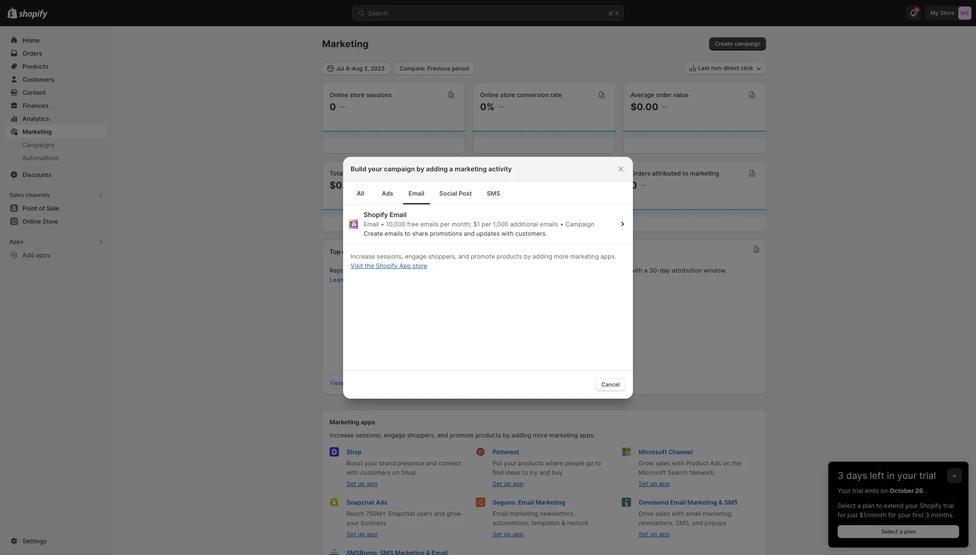 Task type: vqa. For each thing, say whether or not it's contained in the screenshot.


Task type: locate. For each thing, give the bounding box(es) containing it.
app inside omnisend email marketing & sms drive sales with email marketing, newsletters, sms, and popups set up app
[[659, 531, 670, 539]]

by up email button
[[417, 165, 424, 173]]

⌘ k
[[608, 9, 620, 17]]

up down business
[[358, 531, 365, 539]]

0 vertical spatial shop
[[346, 449, 362, 456]]

ads up network.
[[710, 460, 721, 468]]

snapchat
[[346, 499, 374, 507], [388, 511, 415, 518]]

0 vertical spatial newsletters,
[[540, 511, 575, 518]]

0 vertical spatial select
[[838, 503, 856, 510]]

1 vertical spatial search
[[668, 469, 688, 477]]

1 horizontal spatial sales
[[480, 170, 496, 177]]

$0.00 down 'average'
[[631, 101, 658, 113]]

campaign
[[566, 220, 594, 228]]

emails up share
[[420, 220, 439, 228]]

trial up .
[[920, 471, 936, 482]]

on right ends
[[881, 488, 888, 495]]

create inside shopify email email • 10,000 free emails per month; $1 per 1,000 additional emails • campaign create emails to share promotions and updates with customers.
[[364, 230, 383, 237]]

1 vertical spatial the
[[732, 460, 741, 468]]

campaigns
[[22, 141, 55, 149]]

apps. for increase sessions, engage shoppers, and promote products by adding more marketing apps. visit the shopify app store
[[601, 253, 616, 260]]

shop boost your brand presence and connect with customers on shop set up app
[[346, 449, 462, 488]]

select a plan to extend your shopify trial for just $1/month for your first 3 months.
[[838, 503, 954, 519]]

1 horizontal spatial apps.
[[601, 253, 616, 260]]

up inside omnisend email marketing & sms drive sales with email marketing, newsletters, sms, and popups set up app
[[650, 531, 657, 539]]

3 days left in your trial button
[[828, 462, 969, 482]]

email down seguno:
[[493, 511, 508, 518]]

attributed right orders
[[652, 170, 681, 177]]

0 horizontal spatial sms
[[487, 190, 500, 197]]

sales inside button
[[9, 192, 24, 199]]

shoppers, for increase sessions, engage shoppers, and promote products by adding more marketing apps. visit the shopify app store
[[428, 253, 457, 260]]

app down ideas
[[513, 481, 524, 488]]

attributed inside sales attributed to marketing $0.00
[[497, 170, 526, 177]]

0 horizontal spatial plan
[[863, 503, 875, 510]]

tab list
[[347, 182, 629, 205]]

a up 'just'
[[858, 503, 861, 510]]

with down boost
[[346, 469, 359, 477]]

a up social
[[449, 165, 453, 173]]

sms inside omnisend email marketing & sms drive sales with email marketing, newsletters, sms, and popups set up app
[[724, 499, 738, 507]]

2 vertical spatial sales
[[655, 511, 670, 518]]

1 horizontal spatial $0.00
[[480, 180, 508, 191]]

2 horizontal spatial emails
[[540, 220, 558, 228]]

1 vertical spatial apps
[[361, 419, 375, 426]]

set up app link for microsoft channel grow sales with product ads on the microsoft search network. set up app
[[639, 481, 670, 488]]

1 horizontal spatial per
[[482, 220, 491, 228]]

0 horizontal spatial newsletters,
[[540, 511, 575, 518]]

attributed
[[497, 170, 526, 177], [652, 170, 681, 177]]

apps right add
[[36, 252, 50, 259]]

channel up visit
[[342, 248, 365, 256]]

store left the conversion
[[500, 91, 515, 99]]

1 horizontal spatial •
[[560, 220, 564, 228]]

0 vertical spatial trial
[[920, 471, 936, 482]]

engage up app
[[405, 253, 427, 260]]

set inside snapchat ads reach 750m+ snapchat users and grow your business set up app
[[346, 531, 356, 539]]

a inside build your campaign by adding a marketing activity dialog
[[449, 165, 453, 173]]

0 horizontal spatial $0.00
[[330, 180, 357, 191]]

your
[[368, 165, 382, 173], [394, 267, 407, 274], [551, 267, 563, 274], [365, 460, 377, 468], [504, 460, 517, 468], [897, 471, 917, 482], [906, 503, 918, 510], [898, 512, 911, 519], [346, 520, 359, 527]]

a down select a plan to extend your shopify trial for just $1/month for your first 3 months.
[[900, 529, 903, 536]]

conversion
[[517, 91, 549, 99]]

1 vertical spatial products
[[476, 432, 501, 439]]

no change image for $0.00
[[662, 103, 667, 111]]

set up app link
[[346, 481, 378, 488], [493, 481, 524, 488], [639, 481, 670, 488], [346, 531, 378, 539], [493, 531, 524, 539], [639, 531, 670, 539]]

increase inside 'increase sessions, engage shoppers, and promote products by adding more marketing apps. visit the shopify app store'
[[351, 253, 375, 260]]

apps. up reported
[[601, 253, 616, 260]]

increase
[[351, 253, 375, 260], [330, 432, 354, 439]]

ads right all button
[[382, 190, 393, 197]]

more inside 'increase sessions, engage shoppers, and promote products by adding more marketing apps. visit the shopify app store'
[[554, 253, 569, 260]]

attributed for sales attributed to marketing $0.00
[[497, 170, 526, 177]]

3
[[838, 471, 844, 482], [926, 512, 929, 519]]

0 horizontal spatial per
[[440, 220, 450, 228]]

and left connect
[[426, 460, 437, 468]]

snapchat ads link
[[346, 499, 387, 507]]

0 vertical spatial promote
[[471, 253, 495, 260]]

1 horizontal spatial newsletters,
[[639, 520, 674, 527]]

0
[[330, 101, 336, 113], [631, 180, 637, 191]]

0 vertical spatial 0
[[330, 101, 336, 113]]

promote for increase sessions, engage shoppers, and promote products by adding more marketing apps.
[[450, 432, 474, 439]]

your right build
[[368, 165, 382, 173]]

set up app link for seguno: email marketing email marketing newsletters, automations, templates & restock set up app
[[493, 531, 524, 539]]

by for increase sessions, engage shoppers, and promote products by adding more marketing apps.
[[503, 432, 510, 439]]

3 right first in the right of the page
[[926, 512, 929, 519]]

up down automations,
[[504, 531, 511, 539]]

to inside sales attributed to marketing $0.00
[[528, 170, 534, 177]]

0 vertical spatial 3
[[838, 471, 844, 482]]

& up marketing,
[[719, 499, 723, 507]]

marketing,
[[703, 511, 733, 518]]

build your campaign by adding a marketing activity dialog
[[0, 157, 976, 399]]

select
[[838, 503, 856, 510], [881, 529, 898, 536]]

0 horizontal spatial 3
[[838, 471, 844, 482]]

0 vertical spatial apps
[[36, 252, 50, 259]]

shoppers, up the presence
[[407, 432, 436, 439]]

0 horizontal spatial no change image
[[340, 103, 345, 111]]

shopify up months.
[[920, 503, 942, 510]]

and
[[464, 230, 475, 237], [458, 253, 469, 260], [458, 267, 469, 274], [437, 432, 448, 439], [426, 460, 437, 468], [540, 469, 550, 477], [434, 511, 445, 518], [692, 520, 703, 527]]

promote up connected
[[471, 253, 495, 260]]

3 up your
[[838, 471, 844, 482]]

set up app link for pinterest put your products where people go to find ideas to try and buy set up app
[[493, 481, 524, 488]]

promotions
[[430, 230, 462, 237]]

online for 0
[[330, 91, 348, 99]]

1 horizontal spatial adding
[[512, 432, 531, 439]]

1 horizontal spatial campaign
[[734, 40, 761, 47]]

and right try
[[540, 469, 550, 477]]

for left 'just'
[[838, 512, 846, 519]]

visit the shopify app store link
[[351, 262, 427, 270]]

ads inside snapchat ads reach 750m+ snapchat users and grow your business set up app
[[376, 499, 387, 507]]

ads inside microsoft channel grow sales with product ads on the microsoft search network. set up app
[[710, 460, 721, 468]]

products for increase sessions, engage shoppers, and promote products by adding more marketing apps.
[[476, 432, 501, 439]]

omnisend
[[639, 499, 669, 507]]

shoppers, inside 'increase sessions, engage shoppers, and promote products by adding more marketing apps. visit the shopify app store'
[[428, 253, 457, 260]]

channels
[[25, 192, 50, 199]]

sales
[[346, 170, 361, 177], [656, 460, 670, 468], [655, 511, 670, 518]]

shoppers, up parameters
[[428, 253, 457, 260]]

1 vertical spatial shop
[[401, 469, 416, 477]]

& left restock
[[562, 520, 566, 527]]

value
[[673, 91, 689, 99]]

store.
[[584, 267, 600, 274]]

1 horizontal spatial 0
[[631, 180, 637, 191]]

per up updates
[[482, 220, 491, 228]]

1 vertical spatial plan
[[904, 529, 916, 536]]

trial right your
[[853, 488, 863, 495]]

0 horizontal spatial online
[[330, 91, 348, 99]]

0 horizontal spatial create
[[364, 230, 383, 237]]

0 vertical spatial sms
[[487, 190, 500, 197]]

1 horizontal spatial emails
[[420, 220, 439, 228]]

1 no change image from the left
[[340, 103, 345, 111]]

store left 'sessions'
[[350, 91, 365, 99]]

apps. up go
[[580, 432, 595, 439]]

2 for from the left
[[888, 512, 896, 519]]

your down the reach
[[346, 520, 359, 527]]

up down customers
[[358, 481, 365, 488]]

adding for increase sessions, engage shoppers, and promote products by adding more marketing apps. visit the shopify app store
[[533, 253, 552, 260]]

plan for select a plan to extend your shopify trial for just $1/month for your first 3 months.
[[863, 503, 875, 510]]

view
[[330, 380, 344, 387]]

october
[[890, 488, 914, 495]]

0 down online store sessions
[[330, 101, 336, 113]]

apps for marketing apps
[[361, 419, 375, 426]]

microsoft down the grow
[[639, 469, 666, 477]]

plan inside select a plan to extend your shopify trial for just $1/month for your first 3 months.
[[863, 503, 875, 510]]

0 vertical spatial more
[[554, 253, 569, 260]]

home link
[[6, 34, 107, 47]]

$0.00 down activity
[[480, 180, 508, 191]]

1 vertical spatial apps.
[[580, 432, 595, 439]]

1 horizontal spatial by
[[503, 432, 510, 439]]

engage for increase sessions, engage shoppers, and promote products by adding more marketing apps.
[[384, 432, 405, 439]]

email down build your campaign by adding a marketing activity on the top
[[409, 190, 424, 197]]

0 vertical spatial sales
[[346, 170, 361, 177]]

1 horizontal spatial online
[[480, 91, 499, 99]]

newsletters, down drive
[[639, 520, 674, 527]]

microsoft up the grow
[[639, 449, 667, 456]]

0 vertical spatial snapchat
[[346, 499, 374, 507]]

sales up sms button
[[480, 170, 496, 177]]

1 horizontal spatial &
[[719, 499, 723, 507]]

0 horizontal spatial the
[[365, 262, 374, 270]]

2 online from the left
[[480, 91, 499, 99]]

set down find
[[493, 481, 502, 488]]

0 vertical spatial campaign
[[734, 40, 761, 47]]

0 horizontal spatial emails
[[385, 230, 403, 237]]

no change image
[[641, 182, 646, 189]]

&
[[719, 499, 723, 507], [562, 520, 566, 527]]

app inside snapchat ads reach 750m+ snapchat users and grow your business set up app
[[367, 531, 378, 539]]

more up where
[[533, 432, 548, 439]]

0 vertical spatial increase
[[351, 253, 375, 260]]

0 vertical spatial sales
[[480, 170, 496, 177]]

app up omnisend
[[659, 481, 670, 488]]

sessions, inside 'increase sessions, engage shoppers, and promote products by adding more marketing apps. visit the shopify app store'
[[377, 253, 403, 260]]

plan up $1/month
[[863, 503, 875, 510]]

average order value
[[631, 91, 689, 99]]

add apps button
[[6, 249, 107, 262]]

set inside microsoft channel grow sales with product ads on the microsoft search network. set up app
[[639, 481, 648, 488]]

1 horizontal spatial select
[[881, 529, 898, 536]]

more for increase sessions, engage shoppers, and promote products by adding more marketing apps. visit the shopify app store
[[554, 253, 569, 260]]

automations,
[[493, 520, 530, 527]]

products inside 'increase sessions, engage shoppers, and promote products by adding more marketing apps. visit the shopify app store'
[[497, 253, 522, 260]]

buy
[[552, 469, 563, 477]]

sales
[[480, 170, 496, 177], [9, 192, 24, 199]]

trial
[[920, 471, 936, 482], [853, 488, 863, 495], [943, 503, 954, 510]]

app left activities
[[503, 267, 514, 274]]

marketing inside sales attributed to marketing $0.00
[[535, 170, 565, 177]]

0 horizontal spatial 0
[[330, 101, 336, 113]]

more down is
[[348, 276, 362, 284]]

1 vertical spatial increase
[[330, 432, 354, 439]]

post
[[459, 190, 472, 197]]

to right go
[[595, 460, 601, 468]]

online left 'sessions'
[[330, 91, 348, 99]]

1 online from the left
[[330, 91, 348, 99]]

people
[[565, 460, 585, 468]]

up inside pinterest put your products where people go to find ideas to try and buy set up app
[[504, 481, 511, 488]]

sms inside button
[[487, 190, 500, 197]]

discounts link
[[6, 168, 107, 181]]

is
[[359, 267, 364, 274]]

activities
[[516, 267, 541, 274]]

1 vertical spatial &
[[562, 520, 566, 527]]

increase sessions, engage shoppers, and promote products by adding more marketing apps. visit the shopify app store
[[351, 253, 616, 270]]

shop down the presence
[[401, 469, 416, 477]]

1 microsoft from the top
[[639, 449, 667, 456]]

pinterest link
[[493, 449, 519, 456]]

2 horizontal spatial no change image
[[662, 103, 667, 111]]

search inside microsoft channel grow sales with product ads on the microsoft search network. set up app
[[668, 469, 688, 477]]

set down the grow
[[639, 481, 648, 488]]

0 horizontal spatial apps.
[[580, 432, 595, 439]]

adding inside 'increase sessions, engage shoppers, and promote products by adding more marketing apps. visit the shopify app store'
[[533, 253, 552, 260]]

1 vertical spatial shopify
[[376, 262, 398, 270]]

engage inside 'increase sessions, engage shoppers, and promote products by adding more marketing apps. visit the shopify app store'
[[405, 253, 427, 260]]

set up app link for snapchat ads reach 750m+ snapchat users and grow your business set up app
[[346, 531, 378, 539]]

apps
[[36, 252, 50, 259], [361, 419, 375, 426]]

with
[[501, 230, 514, 237], [630, 267, 643, 274], [672, 460, 684, 468], [346, 469, 359, 477], [672, 511, 684, 518]]

no change image
[[340, 103, 345, 111], [498, 103, 504, 111], [662, 103, 667, 111]]

and down promotions
[[458, 253, 469, 260]]

engage up brand
[[384, 432, 405, 439]]

online for 0%
[[480, 91, 499, 99]]

create inside button
[[715, 40, 733, 47]]

0 horizontal spatial store
[[350, 91, 365, 99]]

by up activities
[[524, 253, 531, 260]]

0 horizontal spatial sales
[[9, 192, 24, 199]]

.
[[923, 488, 925, 495]]

tab list containing all
[[347, 182, 629, 205]]

2 horizontal spatial more
[[554, 253, 569, 260]]

app inside seguno: email marketing email marketing newsletters, automations, templates & restock set up app
[[513, 531, 524, 539]]

1 vertical spatial shoppers,
[[407, 432, 436, 439]]

1 for from the left
[[838, 512, 846, 519]]

increase up visit
[[351, 253, 375, 260]]

3 days left in your trial
[[838, 471, 936, 482]]

orders
[[631, 170, 651, 177]]

days
[[846, 471, 867, 482]]

grow
[[447, 511, 461, 518]]

1 attributed from the left
[[497, 170, 526, 177]]

promote inside 'increase sessions, engage shoppers, and promote products by adding more marketing apps. visit the shopify app store'
[[471, 253, 495, 260]]

1 horizontal spatial shop
[[401, 469, 416, 477]]

1 vertical spatial create
[[364, 230, 383, 237]]

by
[[417, 165, 424, 173], [524, 253, 531, 260], [503, 432, 510, 439]]

0 vertical spatial channel
[[342, 248, 365, 256]]

sessions, down marketing apps
[[356, 432, 382, 439]]

sales inside sales attributed to marketing $0.00
[[480, 170, 496, 177]]

app
[[503, 267, 514, 274], [367, 481, 378, 488], [513, 481, 524, 488], [659, 481, 670, 488], [367, 531, 378, 539], [513, 531, 524, 539], [659, 531, 670, 539]]

campaign inside dialog
[[384, 165, 415, 173]]

1 horizontal spatial 3
[[926, 512, 929, 519]]

app down business
[[367, 531, 378, 539]]

set down drive
[[639, 531, 648, 539]]

ads inside button
[[382, 190, 393, 197]]

increase sessions, engage shoppers, and promote products by adding more marketing apps.
[[330, 432, 595, 439]]

2 vertical spatial shopify
[[920, 503, 942, 510]]

and inside pinterest put your products where people go to find ideas to try and buy set up app
[[540, 469, 550, 477]]

1 vertical spatial engage
[[384, 432, 405, 439]]

settings link
[[6, 535, 107, 548]]

set up app link down customers
[[346, 481, 378, 488]]

3 no change image from the left
[[662, 103, 667, 111]]

your left first in the right of the page
[[898, 512, 911, 519]]

apps up shop link
[[361, 419, 375, 426]]

the right product
[[732, 460, 741, 468]]

2 microsoft from the top
[[639, 469, 666, 477]]

1 horizontal spatial for
[[888, 512, 896, 519]]

1 horizontal spatial store
[[413, 262, 427, 270]]

750m+
[[366, 511, 386, 518]]

set down automations,
[[493, 531, 502, 539]]

1 horizontal spatial more
[[533, 432, 548, 439]]

connected
[[471, 267, 502, 274]]

templates
[[532, 520, 560, 527]]

by inside 'increase sessions, engage shoppers, and promote products by adding more marketing apps. visit the shopify app store'
[[524, 253, 531, 260]]

and left connected
[[458, 267, 469, 274]]

and inside reporting is based on your utm parameters and connected app activities to your online store. reported with a 30-day attribution window. learn more
[[458, 267, 469, 274]]

cancel button
[[596, 378, 626, 392]]

2 vertical spatial more
[[533, 432, 548, 439]]

up
[[358, 481, 365, 488], [504, 481, 511, 488], [650, 481, 657, 488], [358, 531, 365, 539], [504, 531, 511, 539], [650, 531, 657, 539]]

your inside the shop boost your brand presence and connect with customers on shop set up app
[[365, 460, 377, 468]]

1 vertical spatial by
[[524, 253, 531, 260]]

share
[[412, 230, 428, 237]]

2 vertical spatial ads
[[376, 499, 387, 507]]

1 • from the left
[[381, 220, 384, 228]]

on right based
[[385, 267, 392, 274]]

and down email
[[692, 520, 703, 527]]

products inside pinterest put your products where people go to find ideas to try and buy set up app
[[518, 460, 544, 468]]

users
[[417, 511, 433, 518]]

0 vertical spatial apps.
[[601, 253, 616, 260]]

0 horizontal spatial snapchat
[[346, 499, 374, 507]]

1 horizontal spatial search
[[668, 469, 688, 477]]

set down the reach
[[346, 531, 356, 539]]

your inside pinterest put your products where people go to find ideas to try and buy set up app
[[504, 460, 517, 468]]

1 vertical spatial snapchat
[[388, 511, 415, 518]]

0 horizontal spatial adding
[[426, 165, 448, 173]]

newsletters, up 'templates'
[[540, 511, 575, 518]]

set down boost
[[346, 481, 356, 488]]

ads
[[382, 190, 393, 197], [710, 460, 721, 468], [376, 499, 387, 507]]

3 days left in your trial element
[[828, 487, 969, 548]]

products up try
[[518, 460, 544, 468]]

more
[[554, 253, 569, 260], [348, 276, 362, 284], [533, 432, 548, 439]]

no change image for 0
[[340, 103, 345, 111]]

for down extend
[[888, 512, 896, 519]]

app inside pinterest put your products where people go to find ideas to try and buy set up app
[[513, 481, 524, 488]]

ads up "750m+"
[[376, 499, 387, 507]]

channel inside button
[[345, 380, 368, 387]]

1 horizontal spatial snapchat
[[388, 511, 415, 518]]

0 horizontal spatial shop
[[346, 449, 362, 456]]

emails
[[420, 220, 439, 228], [540, 220, 558, 228], [385, 230, 403, 237]]

connect
[[438, 460, 462, 468]]

with inside omnisend email marketing & sms drive sales with email marketing, newsletters, sms, and popups set up app
[[672, 511, 684, 518]]

snapchat up the reach
[[346, 499, 374, 507]]

1 vertical spatial 0
[[631, 180, 637, 191]]

products up activities
[[497, 253, 522, 260]]

email
[[409, 190, 424, 197], [390, 211, 407, 219], [364, 220, 379, 228], [518, 499, 534, 507], [670, 499, 686, 507], [493, 511, 508, 518]]

plan
[[863, 503, 875, 510], [904, 529, 916, 536]]

0 vertical spatial sessions,
[[377, 253, 403, 260]]

2 vertical spatial by
[[503, 432, 510, 439]]

shop up boost
[[346, 449, 362, 456]]

products for increase sessions, engage shoppers, and promote products by adding more marketing apps. visit the shopify app store
[[497, 253, 522, 260]]

a left 30-
[[644, 267, 648, 274]]

set up app link up omnisend
[[639, 481, 670, 488]]

apps. inside 'increase sessions, engage shoppers, and promote products by adding more marketing apps. visit the shopify app store'
[[601, 253, 616, 260]]

discounts
[[22, 171, 51, 179]]

and down the "$1"
[[464, 230, 475, 237]]

apps inside button
[[36, 252, 50, 259]]

more inside reporting is based on your utm parameters and connected app activities to your online store. reported with a 30-day attribution window. learn more
[[348, 276, 362, 284]]

your inside snapchat ads reach 750m+ snapchat users and grow your business set up app
[[346, 520, 359, 527]]

no change image down order
[[662, 103, 667, 111]]

to right activity
[[528, 170, 534, 177]]

1 horizontal spatial trial
[[920, 471, 936, 482]]

your up first in the right of the page
[[906, 503, 918, 510]]

1 vertical spatial campaign
[[384, 165, 415, 173]]

2 horizontal spatial trial
[[943, 503, 954, 510]]

$0.00
[[631, 101, 658, 113], [330, 180, 357, 191], [480, 180, 508, 191]]

2 horizontal spatial by
[[524, 253, 531, 260]]

select inside select a plan to extend your shopify trial for just $1/month for your first 3 months.
[[838, 503, 856, 510]]

1 horizontal spatial sms
[[724, 499, 738, 507]]

apps.
[[601, 253, 616, 260], [580, 432, 595, 439]]

and inside the shop boost your brand presence and connect with customers on shop set up app
[[426, 460, 437, 468]]

1 horizontal spatial create
[[715, 40, 733, 47]]

1 horizontal spatial the
[[732, 460, 741, 468]]

your left utm
[[394, 267, 407, 274]]

• left 10,000
[[381, 220, 384, 228]]

snapchat ads reach 750m+ snapchat users and grow your business set up app
[[346, 499, 461, 539]]

a inside select a plan to extend your shopify trial for just $1/month for your first 3 months.
[[858, 503, 861, 510]]

up down drive
[[650, 531, 657, 539]]

0 vertical spatial the
[[365, 262, 374, 270]]

2 no change image from the left
[[498, 103, 504, 111]]

customers.
[[515, 230, 547, 237]]

select up 'just'
[[838, 503, 856, 510]]

1 vertical spatial adding
[[533, 253, 552, 260]]

0 horizontal spatial trial
[[853, 488, 863, 495]]

set up app link for shop boost your brand presence and connect with customers on shop set up app
[[346, 481, 378, 488]]

try
[[530, 469, 538, 477]]

to up $1/month
[[877, 503, 882, 510]]

on right product
[[723, 460, 730, 468]]

pinterest
[[493, 449, 519, 456]]

no change image down online store sessions
[[340, 103, 345, 111]]

marketing
[[455, 165, 487, 173], [535, 170, 565, 177], [690, 170, 719, 177], [570, 253, 599, 260], [549, 432, 578, 439], [510, 511, 538, 518]]

select a plan
[[881, 529, 916, 536]]

campaigns link
[[6, 138, 107, 151]]

adding up social
[[426, 165, 448, 173]]

newsletters, inside omnisend email marketing & sms drive sales with email marketing, newsletters, sms, and popups set up app
[[639, 520, 674, 527]]

2 attributed from the left
[[652, 170, 681, 177]]

apps for add apps
[[36, 252, 50, 259]]

select for select a plan to extend your shopify trial for just $1/month for your first 3 months.
[[838, 503, 856, 510]]

0 vertical spatial plan
[[863, 503, 875, 510]]

0 horizontal spatial campaign
[[384, 165, 415, 173]]

0 vertical spatial microsoft
[[639, 449, 667, 456]]

your up october
[[897, 471, 917, 482]]

promote
[[471, 253, 495, 260], [450, 432, 474, 439]]

0 vertical spatial engage
[[405, 253, 427, 260]]

create
[[715, 40, 733, 47], [364, 230, 383, 237]]

select down select a plan to extend your shopify trial for just $1/month for your first 3 months.
[[881, 529, 898, 536]]

0 horizontal spatial for
[[838, 512, 846, 519]]



Task type: describe. For each thing, give the bounding box(es) containing it.
sales for sales channels
[[9, 192, 24, 199]]

attribution
[[672, 267, 702, 274]]

reporting
[[330, 267, 358, 274]]

shopify inside select a plan to extend your shopify trial for just $1/month for your first 3 months.
[[920, 503, 942, 510]]

0 for online
[[330, 101, 336, 113]]

set up app link for omnisend email marketing & sms drive sales with email marketing, newsletters, sms, and popups set up app
[[639, 531, 670, 539]]

sales channels button
[[6, 189, 107, 202]]

add apps
[[22, 252, 50, 259]]

and inside omnisend email marketing & sms drive sales with email marketing, newsletters, sms, and popups set up app
[[692, 520, 703, 527]]

2 • from the left
[[560, 220, 564, 228]]

popups
[[705, 520, 726, 527]]

set inside omnisend email marketing & sms drive sales with email marketing, newsletters, sms, and popups set up app
[[639, 531, 648, 539]]

automations link
[[6, 151, 107, 165]]

add
[[22, 252, 34, 259]]

month;
[[452, 220, 472, 228]]

on inside the shop boost your brand presence and connect with customers on shop set up app
[[392, 469, 399, 477]]

set inside pinterest put your products where people go to find ideas to try and buy set up app
[[493, 481, 502, 488]]

settings
[[22, 538, 47, 546]]

in
[[887, 471, 895, 482]]

email button
[[401, 182, 432, 205]]

ads button
[[374, 182, 401, 205]]

to inside select a plan to extend your shopify trial for just $1/month for your first 3 months.
[[877, 503, 882, 510]]

channel
[[669, 449, 693, 456]]

create campaign
[[715, 40, 761, 47]]

on inside reporting is based on your utm parameters and connected app activities to your online store. reported with a 30-day attribution window. learn more
[[385, 267, 392, 274]]

tab list inside build your campaign by adding a marketing activity dialog
[[347, 182, 629, 205]]

extend
[[884, 503, 904, 510]]

day
[[660, 267, 670, 274]]

1 vertical spatial trial
[[853, 488, 863, 495]]

find
[[493, 469, 504, 477]]

select a plan link
[[838, 526, 959, 539]]

marketing inside seguno: email marketing email marketing newsletters, automations, templates & restock set up app
[[536, 499, 565, 507]]

0 for orders
[[631, 180, 637, 191]]

to inside reporting is based on your utm parameters and connected app activities to your online store. reported with a 30-day attribution window. learn more
[[543, 267, 549, 274]]

marketing inside 'increase sessions, engage shoppers, and promote products by adding more marketing apps. visit the shopify app store'
[[570, 253, 599, 260]]

apps button
[[6, 236, 107, 249]]

your
[[838, 488, 851, 495]]

ends
[[865, 488, 879, 495]]

2 per from the left
[[482, 220, 491, 228]]

sales attributed to marketing $0.00
[[480, 170, 565, 191]]

create campaign button
[[709, 37, 766, 50]]

presence
[[398, 460, 424, 468]]

your left 'online'
[[551, 267, 563, 274]]

email right seguno:
[[518, 499, 534, 507]]

$0.00 inside sales attributed to marketing $0.00
[[480, 180, 508, 191]]

social post button
[[432, 182, 479, 205]]

microsoft channel grow sales with product ads on the microsoft search network. set up app
[[639, 449, 741, 488]]

trial inside 3 days left in your trial dropdown button
[[920, 471, 936, 482]]

engage for increase sessions, engage shoppers, and promote products by adding more marketing apps. visit the shopify app store
[[405, 253, 427, 260]]

newsletters, inside seguno: email marketing email marketing newsletters, automations, templates & restock set up app
[[540, 511, 575, 518]]

sales inside omnisend email marketing & sms drive sales with email marketing, newsletters, sms, and popups set up app
[[655, 511, 670, 518]]

set inside the shop boost your brand presence and connect with customers on shop set up app
[[346, 481, 356, 488]]

increase for increase sessions, engage shoppers, and promote products by adding more marketing apps.
[[330, 432, 354, 439]]

and up connect
[[437, 432, 448, 439]]

top channel performance
[[330, 248, 405, 256]]

1 per from the left
[[440, 220, 450, 228]]

sessions, for increase sessions, engage shoppers, and promote products by adding more marketing apps.
[[356, 432, 382, 439]]

where
[[546, 460, 563, 468]]

attributed for orders attributed to marketing
[[652, 170, 681, 177]]

channel for top
[[342, 248, 365, 256]]

adding for increase sessions, engage shoppers, and promote products by adding more marketing apps.
[[512, 432, 531, 439]]

online store conversion rate
[[480, 91, 562, 99]]

3 inside select a plan to extend your shopify trial for just $1/month for your first 3 months.
[[926, 512, 929, 519]]

& inside omnisend email marketing & sms drive sales with email marketing, newsletters, sms, and popups set up app
[[719, 499, 723, 507]]

10,000
[[386, 220, 406, 228]]

0%
[[480, 101, 495, 113]]

online store sessions
[[330, 91, 392, 99]]

sms button
[[479, 182, 508, 205]]

business
[[361, 520, 386, 527]]

your inside dropdown button
[[897, 471, 917, 482]]

omnisend email marketing & sms drive sales with email marketing, newsletters, sms, and popups set up app
[[639, 499, 738, 539]]

the inside 'increase sessions, engage shoppers, and promote products by adding more marketing apps. visit the shopify app store'
[[365, 262, 374, 270]]

set inside seguno: email marketing email marketing newsletters, automations, templates & restock set up app
[[493, 531, 502, 539]]

a inside reporting is based on your utm parameters and connected app activities to your online store. reported with a 30-day attribution window. learn more
[[644, 267, 648, 274]]

up inside microsoft channel grow sales with product ads on the microsoft search network. set up app
[[650, 481, 657, 488]]

order
[[656, 91, 672, 99]]

3 inside dropdown button
[[838, 471, 844, 482]]

a inside select a plan link
[[900, 529, 903, 536]]

email inside omnisend email marketing & sms drive sales with email marketing, newsletters, sms, and popups set up app
[[670, 499, 686, 507]]

shoppers, for increase sessions, engage shoppers, and promote products by adding more marketing apps.
[[407, 432, 436, 439]]

channel for view
[[345, 380, 368, 387]]

all
[[357, 190, 364, 197]]

first
[[913, 512, 924, 519]]

put
[[493, 460, 502, 468]]

months.
[[931, 512, 954, 519]]

to inside shopify email email • 10,000 free emails per month; $1 per 1,000 additional emails • campaign create emails to share promotions and updates with customers.
[[405, 230, 411, 237]]

left
[[870, 471, 884, 482]]

and inside shopify email email • 10,000 free emails per month; $1 per 1,000 additional emails • campaign create emails to share promotions and updates with customers.
[[464, 230, 475, 237]]

0 vertical spatial adding
[[426, 165, 448, 173]]

to right orders
[[683, 170, 689, 177]]

sms,
[[676, 520, 691, 527]]

k
[[616, 9, 620, 17]]

& inside seguno: email marketing email marketing newsletters, automations, templates & restock set up app
[[562, 520, 566, 527]]

network.
[[689, 469, 715, 477]]

total sales
[[330, 170, 361, 177]]

30-
[[649, 267, 660, 274]]

email
[[686, 511, 701, 518]]

up inside snapchat ads reach 750m+ snapchat users and grow your business set up app
[[358, 531, 365, 539]]

⌘
[[608, 9, 614, 17]]

with inside the shop boost your brand presence and connect with customers on shop set up app
[[346, 469, 359, 477]]

increase for increase sessions, engage shoppers, and promote products by adding more marketing apps. visit the shopify app store
[[351, 253, 375, 260]]

and inside 'increase sessions, engage shoppers, and promote products by adding more marketing apps. visit the shopify app store'
[[458, 253, 469, 260]]

drive
[[639, 511, 654, 518]]

by for increase sessions, engage shoppers, and promote products by adding more marketing apps. visit the shopify app store
[[524, 253, 531, 260]]

parameters
[[424, 267, 457, 274]]

with inside microsoft channel grow sales with product ads on the microsoft search network. set up app
[[672, 460, 684, 468]]

email left 10,000
[[364, 220, 379, 228]]

up inside seguno: email marketing email marketing newsletters, automations, templates & restock set up app
[[504, 531, 511, 539]]

campaign inside button
[[734, 40, 761, 47]]

to left try
[[522, 469, 528, 477]]

shopify inside 'increase sessions, engage shoppers, and promote products by adding more marketing apps. visit the shopify app store'
[[376, 262, 398, 270]]

activity
[[488, 165, 512, 173]]

shopify inside shopify email email • 10,000 free emails per month; $1 per 1,000 additional emails • campaign create emails to share promotions and updates with customers.
[[364, 211, 388, 219]]

more for increase sessions, engage shoppers, and promote products by adding more marketing apps.
[[533, 432, 548, 439]]

your inside dialog
[[368, 165, 382, 173]]

with inside reporting is based on your utm parameters and connected app activities to your online store. reported with a 30-day attribution window. learn more
[[630, 267, 643, 274]]

your trial ends on october 26 .
[[838, 488, 925, 495]]

app inside microsoft channel grow sales with product ads on the microsoft search network. set up app
[[659, 481, 670, 488]]

omnisend email marketing & sms link
[[639, 499, 738, 507]]

and inside snapchat ads reach 750m+ snapchat users and grow your business set up app
[[434, 511, 445, 518]]

email inside email button
[[409, 190, 424, 197]]

orders attributed to marketing
[[631, 170, 719, 177]]

$1
[[473, 220, 480, 228]]

no change image for 0%
[[498, 103, 504, 111]]

trial inside select a plan to extend your shopify trial for just $1/month for your first 3 months.
[[943, 503, 954, 510]]

with inside shopify email email • 10,000 free emails per month; $1 per 1,000 additional emails • campaign create emails to share promotions and updates with customers.
[[501, 230, 514, 237]]

on inside microsoft channel grow sales with product ads on the microsoft search network. set up app
[[723, 460, 730, 468]]

marketing inside seguno: email marketing email marketing newsletters, automations, templates & restock set up app
[[510, 511, 538, 518]]

microsoft channel link
[[639, 449, 693, 456]]

sales inside microsoft channel grow sales with product ads on the microsoft search network. set up app
[[656, 460, 670, 468]]

marketing apps
[[330, 419, 375, 426]]

promote for increase sessions, engage shoppers, and promote products by adding more marketing apps. visit the shopify app store
[[471, 253, 495, 260]]

pinterest put your products where people go to find ideas to try and buy set up app
[[493, 449, 601, 488]]

reach
[[346, 511, 364, 518]]

select for select a plan
[[881, 529, 898, 536]]

email up 10,000
[[390, 211, 407, 219]]

build your campaign by adding a marketing activity
[[351, 165, 512, 173]]

sales for sales attributed to marketing $0.00
[[480, 170, 496, 177]]

marketing inside omnisend email marketing & sms drive sales with email marketing, newsletters, sms, and popups set up app
[[688, 499, 717, 507]]

up inside the shop boost your brand presence and connect with customers on shop set up app
[[358, 481, 365, 488]]

visit
[[351, 262, 363, 270]]

plan for select a plan
[[904, 529, 916, 536]]

$1/month
[[860, 512, 887, 519]]

on inside 3 days left in your trial element
[[881, 488, 888, 495]]

seguno: email marketing email marketing newsletters, automations, templates & restock set up app
[[493, 499, 589, 539]]

0 horizontal spatial search
[[368, 9, 388, 17]]

store for 0%
[[500, 91, 515, 99]]

store for 0
[[350, 91, 365, 99]]

view channel report button
[[324, 377, 393, 390]]

app inside the shop boost your brand presence and connect with customers on shop set up app
[[367, 481, 378, 488]]

store inside 'increase sessions, engage shoppers, and promote products by adding more marketing apps. visit the shopify app store'
[[413, 262, 427, 270]]

brand
[[379, 460, 396, 468]]

sales channels
[[9, 192, 50, 199]]

average
[[631, 91, 655, 99]]

social
[[439, 190, 457, 197]]

the inside microsoft channel grow sales with product ads on the microsoft search network. set up app
[[732, 460, 741, 468]]

0 vertical spatial by
[[417, 165, 424, 173]]

app inside reporting is based on your utm parameters and connected app activities to your online store. reported with a 30-day attribution window. learn more
[[503, 267, 514, 274]]

shopify image
[[19, 10, 48, 19]]

app
[[399, 262, 411, 270]]

marketing link
[[6, 125, 107, 138]]

apps. for increase sessions, engage shoppers, and promote products by adding more marketing apps.
[[580, 432, 595, 439]]

home
[[22, 36, 40, 44]]

online
[[565, 267, 582, 274]]

sessions, for increase sessions, engage shoppers, and promote products by adding more marketing apps. visit the shopify app store
[[377, 253, 403, 260]]

grow
[[639, 460, 654, 468]]

2 horizontal spatial $0.00
[[631, 101, 658, 113]]

reporting is based on your utm parameters and connected app activities to your online store. reported with a 30-day attribution window. learn more
[[330, 267, 727, 284]]



